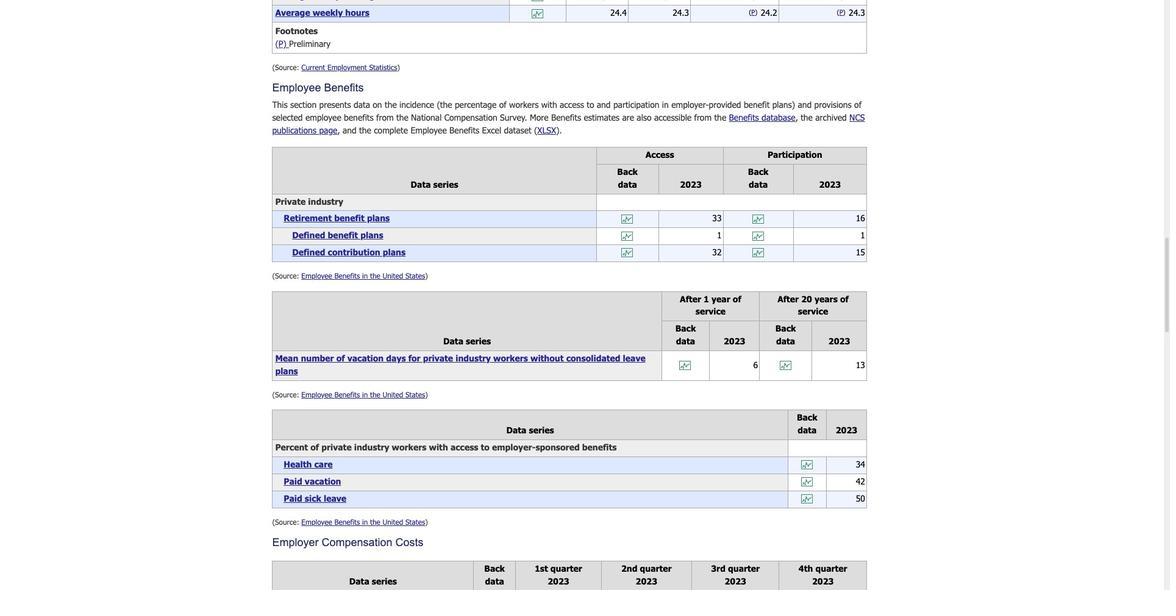 Task type: vqa. For each thing, say whether or not it's contained in the screenshot.
bottom growing
no



Task type: locate. For each thing, give the bounding box(es) containing it.
ncs publications page link
[[272, 112, 865, 135]]

1 horizontal spatial 24.3
[[849, 8, 865, 18]]

2023 down access column header
[[680, 179, 702, 189]]

3 employee benefits in the united states link from the top
[[301, 517, 425, 526]]

weekly
[[313, 8, 343, 18]]

1 horizontal spatial to
[[587, 100, 594, 110]]

access column header
[[597, 147, 723, 164]]

1 horizontal spatial private
[[423, 353, 453, 364]]

column header containing 3rd quarter
[[692, 561, 779, 590]]

and up the estimates
[[597, 100, 611, 110]]

benefit up defined contribution plans
[[328, 230, 358, 240]]

1 p link from the left
[[751, 8, 755, 16]]

0 horizontal spatial after
[[680, 294, 701, 304]]

defined for defined benefit plans
[[292, 230, 325, 240]]

series up mean number of vacation days for private industry workers without consolidated leave plans
[[466, 336, 491, 347]]

quarter inside the 2nd quarter 2023
[[640, 563, 672, 574]]

(source: current employment statistics )
[[272, 63, 400, 71]]

p
[[751, 8, 755, 16], [840, 8, 843, 16]]

number
[[301, 353, 334, 364]]

2 defined from the top
[[292, 247, 325, 257]]

0 horizontal spatial benefits
[[344, 112, 374, 123]]

of right "years"
[[840, 294, 849, 304]]

benefit for retirement benefit plans
[[334, 213, 365, 223]]

0 vertical spatial workers
[[509, 100, 539, 110]]

0 horizontal spatial 1
[[704, 294, 709, 304]]

1 vertical spatial united
[[383, 390, 403, 399]]

3 united from the top
[[383, 517, 403, 526]]

of right year
[[733, 294, 741, 304]]

paid down the "health"
[[284, 476, 302, 487]]

0 horizontal spatial industry
[[308, 196, 343, 206]]

of inside after 20 years of service
[[840, 294, 849, 304]]

2023
[[680, 179, 702, 189], [819, 179, 841, 189], [724, 336, 745, 347], [829, 336, 850, 347], [836, 425, 857, 436], [548, 576, 569, 587], [636, 576, 657, 587], [725, 576, 746, 587], [812, 576, 834, 587]]

1 vertical spatial employee benefits in the united states link
[[301, 390, 425, 399]]

data series up mean number of vacation days for private industry workers without consolidated leave plans
[[443, 336, 491, 347]]

1 (source: employee benefits in the united states ) from the top
[[272, 271, 428, 280]]

back data up go to web page with historical data for series nbu29070000000000026320 image
[[748, 166, 769, 189]]

quarter right 1st
[[551, 563, 582, 574]]

0 horizontal spatial service
[[696, 306, 726, 317]]

2 vertical spatial employee benefits in the united states link
[[301, 517, 425, 526]]

quarter inside 1st quarter 2023
[[551, 563, 582, 574]]

employee benefits
[[272, 82, 364, 94]]

service down 20
[[798, 306, 828, 317]]

workers inside mean number of vacation days for private industry workers without consolidated leave plans
[[493, 353, 528, 364]]

series up sponsored
[[529, 425, 554, 436]]

(source: for 1st employee benefits in the united states link from the top of the page
[[272, 271, 299, 280]]

without
[[531, 353, 564, 364]]

1 vertical spatial (source: employee benefits in the united states )
[[272, 390, 428, 399]]

united up costs
[[383, 517, 403, 526]]

of inside mean number of vacation days for private industry workers without consolidated leave plans
[[336, 353, 345, 364]]

0 vertical spatial benefits
[[344, 112, 374, 123]]

benefits
[[324, 82, 364, 94], [551, 112, 581, 123], [729, 112, 759, 123], [449, 125, 479, 135], [334, 271, 360, 280], [334, 390, 360, 399], [334, 517, 360, 526]]

quarter right 2nd
[[640, 563, 672, 574]]

states
[[405, 271, 425, 280], [405, 390, 425, 399], [405, 517, 425, 526]]

0 horizontal spatial employer-
[[492, 442, 536, 453]]

1 p from the left
[[751, 8, 755, 16]]

back down access column header
[[617, 166, 638, 177]]

2 paid from the top
[[284, 493, 302, 504]]

leave inside mean number of vacation days for private industry workers without consolidated leave plans
[[623, 353, 646, 364]]

in for 1st employee benefits in the united states link from the top of the page
[[362, 271, 368, 280]]

2 (source: employee benefits in the united states ) from the top
[[272, 390, 428, 399]]

20
[[801, 294, 812, 304]]

(source: employee benefits in the united states ) up employer compensation costs
[[272, 517, 428, 526]]

back data up go to web page with historical data for series nbu21570000000000028171 "image"
[[797, 412, 817, 436]]

plans for defined contribution plans
[[383, 247, 406, 257]]

2023 inside the 4th quarter 2023
[[812, 576, 834, 587]]

1 vertical spatial benefit
[[334, 213, 365, 223]]

benefit
[[744, 100, 770, 110], [334, 213, 365, 223], [328, 230, 358, 240]]

of up ncs
[[854, 100, 862, 110]]

and up benefits database , the archived
[[798, 100, 812, 110]]

footnotes (p) preliminary
[[275, 26, 331, 49]]

back data up go to web page with historical data for series nbu20570000000000030072 image
[[776, 323, 796, 347]]

data series column header down , and the complete employee benefits excel dataset ( xlsx ).
[[273, 147, 597, 194]]

workers inside this section presents data on the incidence (the percentage of workers with access to and participation in employer-provided benefit plans) and provisions of selected employee benefits from the national compensation survey. more benefits estimates are also accessible from the
[[509, 100, 539, 110]]

0 vertical spatial compensation
[[444, 112, 497, 123]]

benefit inside this section presents data on the incidence (the percentage of workers with access to and participation in employer-provided benefit plans) and provisions of selected employee benefits from the national compensation survey. more benefits estimates are also accessible from the
[[744, 100, 770, 110]]

quarter inside the 4th quarter 2023
[[816, 563, 847, 574]]

after left 20
[[778, 294, 799, 304]]

0 horizontal spatial vacation
[[305, 476, 341, 487]]

1 horizontal spatial (
[[749, 8, 751, 16]]

2 p from the left
[[840, 8, 843, 16]]

1 vertical spatial workers
[[493, 353, 528, 364]]

0 horizontal spatial p link
[[751, 8, 755, 16]]

1 quarter from the left
[[551, 563, 582, 574]]

column header containing 2nd quarter
[[601, 561, 692, 590]]

1 after from the left
[[680, 294, 701, 304]]

column header
[[597, 164, 659, 194], [723, 164, 794, 194], [662, 321, 710, 351], [760, 321, 812, 351], [788, 410, 827, 440], [474, 561, 516, 590], [516, 561, 601, 590], [601, 561, 692, 590], [692, 561, 779, 590], [779, 561, 867, 590]]

0 horizontal spatial 24.3
[[673, 8, 689, 18]]

1 vertical spatial vacation
[[305, 476, 341, 487]]

national
[[411, 112, 442, 123]]

compensation
[[444, 112, 497, 123], [322, 537, 392, 549]]

service
[[696, 306, 726, 317], [798, 306, 828, 317]]

, down "employee"
[[337, 125, 340, 135]]

( inside ( p ) 24.2
[[749, 8, 751, 16]]

data series column header down employer compensation costs
[[273, 561, 474, 590]]

4 quarter from the left
[[816, 563, 847, 574]]

p for 24.3
[[840, 8, 843, 16]]

the
[[385, 100, 397, 110], [396, 112, 408, 123], [714, 112, 726, 123], [801, 112, 813, 123], [359, 125, 371, 135], [370, 271, 380, 280], [370, 390, 380, 399], [370, 517, 380, 526]]

paid left sick
[[284, 493, 302, 504]]

plans inside mean number of vacation days for private industry workers without consolidated leave plans
[[275, 366, 298, 376]]

from down provided
[[694, 112, 712, 123]]

estimates
[[584, 112, 620, 123]]

(source:
[[272, 63, 299, 71], [272, 271, 299, 280], [272, 390, 299, 399], [272, 517, 299, 526]]

average weekly hours
[[275, 8, 370, 18]]

1 employee benefits in the united states link from the top
[[301, 271, 425, 280]]

, left archived
[[796, 112, 798, 123]]

2023 down 4th
[[812, 576, 834, 587]]

( for 24.2
[[749, 8, 751, 16]]

series
[[433, 179, 458, 189], [466, 336, 491, 347], [529, 425, 554, 436], [372, 576, 397, 587]]

15
[[856, 247, 865, 257]]

(source: employee benefits in the united states ) down the number
[[272, 390, 428, 399]]

of up survey.
[[499, 100, 507, 110]]

0 horizontal spatial and
[[343, 125, 357, 135]]

from up complete
[[376, 112, 394, 123]]

service inside after 1 year of service
[[696, 306, 726, 317]]

quarter for 3rd quarter 2023
[[728, 563, 760, 574]]

0 vertical spatial employee benefits in the united states link
[[301, 271, 425, 280]]

compensation down percentage
[[444, 112, 497, 123]]

1 vertical spatial leave
[[324, 493, 346, 504]]

0 horizontal spatial compensation
[[322, 537, 392, 549]]

go to web page with historical data for series ces7000000008 image
[[532, 0, 544, 2]]

0 horizontal spatial (
[[534, 125, 537, 135]]

2023 down 2nd
[[636, 576, 657, 587]]

united down defined contribution plans link
[[383, 271, 403, 280]]

1 horizontal spatial vacation
[[347, 353, 384, 364]]

benefits right sponsored
[[582, 442, 617, 453]]

compensation left costs
[[322, 537, 392, 549]]

service inside after 20 years of service
[[798, 306, 828, 317]]

employee for 2nd employee benefits in the united states link from the bottom
[[301, 390, 332, 399]]

1 horizontal spatial p link
[[840, 8, 843, 16]]

back data up the go to web page with historical data for series nbu20570000000000030069 image
[[675, 323, 696, 347]]

quarter right the "3rd"
[[728, 563, 760, 574]]

1 horizontal spatial p
[[840, 8, 843, 16]]

1 horizontal spatial industry
[[354, 442, 389, 453]]

data
[[411, 179, 431, 189], [443, 336, 463, 347], [506, 425, 527, 436], [349, 576, 369, 587]]

2023 down 1st
[[548, 576, 569, 587]]

go to web page with historical data for series nbu29070000000000026320 image
[[752, 214, 764, 224]]

column header containing 4th quarter
[[779, 561, 867, 590]]

2 vertical spatial workers
[[392, 442, 427, 453]]

employee up section
[[272, 82, 321, 94]]

0 vertical spatial private
[[423, 353, 453, 364]]

plans)
[[772, 100, 795, 110]]

go to web page with historical data for series nbu22070000000000028312 image
[[621, 248, 634, 258]]

quarter right 4th
[[816, 563, 847, 574]]

2 vertical spatial states
[[405, 517, 425, 526]]

1 defined from the top
[[292, 230, 325, 240]]

1 horizontal spatial from
[[694, 112, 712, 123]]

( inside ( p ) 24.3
[[837, 8, 840, 16]]

( for 24.3
[[837, 8, 840, 16]]

2 after from the left
[[778, 294, 799, 304]]

data series column header
[[273, 147, 597, 194], [273, 292, 662, 351], [273, 410, 788, 440], [273, 561, 474, 590]]

1 horizontal spatial employer-
[[672, 100, 709, 110]]

plans for retirement benefit plans
[[367, 213, 390, 223]]

paid vacation
[[284, 476, 341, 487]]

private
[[275, 196, 306, 206]]

0 vertical spatial to
[[587, 100, 594, 110]]

2023 inside the 2nd quarter 2023
[[636, 576, 657, 587]]

(source: employee benefits in the united states ) for 2nd employee benefits in the united states link from the bottom
[[272, 390, 428, 399]]

in for first employee benefits in the united states link from the bottom of the page
[[362, 517, 368, 526]]

1 down 33
[[717, 230, 722, 240]]

2 service from the left
[[798, 306, 828, 317]]

industry
[[308, 196, 343, 206], [456, 353, 491, 364], [354, 442, 389, 453]]

data series column header for 2023
[[273, 410, 788, 440]]

) inside ( p ) 24.3
[[843, 8, 846, 16]]

2 vertical spatial united
[[383, 517, 403, 526]]

and right page
[[343, 125, 357, 135]]

0 horizontal spatial p
[[751, 8, 755, 16]]

benefits inside this section presents data on the incidence (the percentage of workers with access to and participation in employer-provided benefit plans) and provisions of selected employee benefits from the national compensation survey. more benefits estimates are also accessible from the
[[344, 112, 374, 123]]

data series up sponsored
[[506, 425, 554, 436]]

2 vertical spatial industry
[[354, 442, 389, 453]]

2 p link from the left
[[840, 8, 843, 16]]

and
[[597, 100, 611, 110], [798, 100, 812, 110], [343, 125, 357, 135]]

p link for 24.2
[[751, 8, 755, 16]]

0 vertical spatial united
[[383, 271, 403, 280]]

series down , and the complete employee benefits excel dataset ( xlsx ).
[[433, 179, 458, 189]]

2 united from the top
[[383, 390, 403, 399]]

after
[[680, 294, 701, 304], [778, 294, 799, 304]]

data series for 2023
[[506, 425, 554, 436]]

1 (source: from the top
[[272, 63, 299, 71]]

states for 1st employee benefits in the united states link from the top of the page
[[405, 271, 425, 280]]

p inside ( p ) 24.2
[[751, 8, 755, 16]]

leave right the consolidated
[[623, 353, 646, 364]]

(p)
[[275, 38, 286, 49]]

go to web page with historical data for series nbu29070000000000026291 image
[[752, 231, 764, 241]]

participation
[[768, 149, 822, 160]]

publications
[[272, 125, 317, 135]]

2023 down the "3rd"
[[725, 576, 746, 587]]

paid vacation link
[[284, 476, 341, 487]]

paid sick leave link
[[284, 493, 346, 504]]

benefits down on
[[344, 112, 374, 123]]

from
[[376, 112, 394, 123], [694, 112, 712, 123]]

united for 2nd employee benefits in the united states link from the bottom
[[383, 390, 403, 399]]

p inside ( p ) 24.3
[[840, 8, 843, 16]]

2023 up 34 on the right
[[836, 425, 857, 436]]

0 vertical spatial vacation
[[347, 353, 384, 364]]

1 horizontal spatial after
[[778, 294, 799, 304]]

percentage
[[455, 100, 497, 110]]

employee
[[305, 112, 341, 123]]

go to web page with historical data for series nbu20570000000000030069 image
[[680, 361, 692, 371]]

after inside after 1 year of service
[[680, 294, 701, 304]]

leave right sick
[[324, 493, 346, 504]]

excel
[[482, 125, 501, 135]]

2023 column header
[[659, 164, 723, 194], [794, 164, 867, 194], [710, 321, 760, 351], [812, 321, 867, 351], [827, 410, 867, 440]]

1 vertical spatial to
[[481, 442, 490, 453]]

1 vertical spatial compensation
[[322, 537, 392, 549]]

0 vertical spatial access
[[560, 100, 584, 110]]

go to web page with historical data for series nbu20770000000000033087 image
[[801, 495, 813, 504]]

1 left year
[[704, 294, 709, 304]]

employee down defined contribution plans
[[301, 271, 332, 280]]

(source: employee benefits in the united states ) down defined contribution plans link
[[272, 271, 428, 280]]

1 united from the top
[[383, 271, 403, 280]]

3 quarter from the left
[[728, 563, 760, 574]]

0 horizontal spatial from
[[376, 112, 394, 123]]

in inside this section presents data on the incidence (the percentage of workers with access to and participation in employer-provided benefit plans) and provisions of selected employee benefits from the national compensation survey. more benefits estimates are also accessible from the
[[662, 100, 669, 110]]

go to web page with historical data for series ces7000000007 image
[[532, 9, 544, 19]]

participation
[[613, 100, 660, 110]]

defined contribution plans link
[[292, 247, 406, 257]]

1 paid from the top
[[284, 476, 302, 487]]

1 vertical spatial employer-
[[492, 442, 536, 453]]

of inside after 1 year of service
[[733, 294, 741, 304]]

after inside after 20 years of service
[[778, 294, 799, 304]]

2023 down after 20 years of service 'column header'
[[829, 336, 850, 347]]

data for 2023
[[506, 425, 527, 436]]

2 vertical spatial (source: employee benefits in the united states )
[[272, 517, 428, 526]]

back up go to web page with historical data for series nbu21570000000000028171 "image"
[[797, 412, 817, 423]]

data series column header up sponsored
[[273, 410, 788, 440]]

0 horizontal spatial leave
[[324, 493, 346, 504]]

percent
[[275, 442, 308, 453]]

(source: employee benefits in the united states ) for 1st employee benefits in the united states link from the top of the page
[[272, 271, 428, 280]]

0 horizontal spatial access
[[451, 442, 478, 453]]

1 up 15
[[861, 230, 865, 240]]

0 horizontal spatial ,
[[337, 125, 340, 135]]

defined down retirement
[[292, 230, 325, 240]]

2 data series column header from the top
[[273, 292, 662, 351]]

plans
[[367, 213, 390, 223], [361, 230, 383, 240], [383, 247, 406, 257], [275, 366, 298, 376]]

3 (source: employee benefits in the united states ) from the top
[[272, 517, 428, 526]]

1 horizontal spatial access
[[560, 100, 584, 110]]

0 vertical spatial ,
[[796, 112, 798, 123]]

1 vertical spatial industry
[[456, 353, 491, 364]]

vacation down care on the bottom left
[[305, 476, 341, 487]]

1 horizontal spatial compensation
[[444, 112, 497, 123]]

employee benefits in the united states link down days
[[301, 390, 425, 399]]

data series
[[411, 179, 458, 189], [443, 336, 491, 347], [506, 425, 554, 436], [349, 576, 397, 587]]

2 vertical spatial benefit
[[328, 230, 358, 240]]

1 states from the top
[[405, 271, 425, 280]]

1 vertical spatial private
[[322, 442, 352, 453]]

employee down the number
[[301, 390, 332, 399]]

private up care on the bottom left
[[322, 442, 352, 453]]

of right the number
[[336, 353, 345, 364]]

2 horizontal spatial industry
[[456, 353, 491, 364]]

1 horizontal spatial and
[[597, 100, 611, 110]]

defined
[[292, 230, 325, 240], [292, 247, 325, 257]]

employee down paid sick leave
[[301, 517, 332, 526]]

quarter
[[551, 563, 582, 574], [640, 563, 672, 574], [728, 563, 760, 574], [816, 563, 847, 574]]

)
[[755, 8, 758, 16], [843, 8, 846, 16], [397, 63, 400, 71], [425, 271, 428, 280], [425, 390, 428, 399], [425, 517, 428, 526]]

1 service from the left
[[696, 306, 726, 317]]

employee benefits in the united states link down 'contribution'
[[301, 271, 425, 280]]

3 states from the top
[[405, 517, 425, 526]]

after left year
[[680, 294, 701, 304]]

3 data series column header from the top
[[273, 410, 788, 440]]

1 horizontal spatial service
[[798, 306, 828, 317]]

access
[[646, 149, 674, 160]]

1 horizontal spatial with
[[541, 100, 557, 110]]

( p ) 24.2
[[749, 8, 777, 18]]

2 quarter from the left
[[640, 563, 672, 574]]

1 from from the left
[[376, 112, 394, 123]]

( p ) 24.3
[[837, 8, 865, 18]]

1 vertical spatial ,
[[337, 125, 340, 135]]

2023 down after 1 year of service "column header"
[[724, 336, 745, 347]]

0 vertical spatial leave
[[623, 353, 646, 364]]

are
[[622, 112, 634, 123]]

after for after 20 years of service
[[778, 294, 799, 304]]

health care
[[284, 459, 333, 470]]

data series for after 20 years of service
[[443, 336, 491, 347]]

sick
[[305, 493, 321, 504]]

back
[[617, 166, 638, 177], [748, 166, 769, 177], [675, 323, 696, 334], [776, 323, 796, 334], [797, 412, 817, 423], [484, 563, 505, 574]]

to inside this section presents data on the incidence (the percentage of workers with access to and participation in employer-provided benefit plans) and provisions of selected employee benefits from the national compensation survey. more benefits estimates are also accessible from the
[[587, 100, 594, 110]]

0 vertical spatial with
[[541, 100, 557, 110]]

4 (source: from the top
[[272, 517, 299, 526]]

after 1 year of service
[[680, 294, 741, 317]]

32
[[712, 247, 722, 257]]

0 vertical spatial paid
[[284, 476, 302, 487]]

3 (source: from the top
[[272, 390, 299, 399]]

2 from from the left
[[694, 112, 712, 123]]

defined down defined benefit plans link
[[292, 247, 325, 257]]

2023 column header up 34 on the right
[[827, 410, 867, 440]]

statistics
[[369, 63, 397, 71]]

archived
[[815, 112, 847, 123]]

,
[[796, 112, 798, 123], [337, 125, 340, 135]]

selected
[[272, 112, 303, 123]]

1 data series column header from the top
[[273, 147, 597, 194]]

0 vertical spatial states
[[405, 271, 425, 280]]

(
[[749, 8, 751, 16], [837, 8, 840, 16], [534, 125, 537, 135]]

presents
[[319, 100, 351, 110]]

(source: employee benefits in the united states )
[[272, 271, 428, 280], [272, 390, 428, 399], [272, 517, 428, 526]]

employee benefits in the united states link up employer compensation costs
[[301, 517, 425, 526]]

p link
[[751, 8, 755, 16], [840, 8, 843, 16]]

vacation left days
[[347, 353, 384, 364]]

2 employee benefits in the united states link from the top
[[301, 390, 425, 399]]

benefit up "benefits database" "link"
[[744, 100, 770, 110]]

section
[[290, 100, 317, 110]]

united down days
[[383, 390, 403, 399]]

1 horizontal spatial ,
[[796, 112, 798, 123]]

2023 inside 3rd quarter 2023
[[725, 576, 746, 587]]

(the
[[437, 100, 452, 110]]

) inside ( p ) 24.2
[[755, 8, 758, 16]]

for
[[408, 353, 421, 364]]

0 vertical spatial benefit
[[744, 100, 770, 110]]

0 vertical spatial industry
[[308, 196, 343, 206]]

1 horizontal spatial 1
[[717, 230, 722, 240]]

quarter inside 3rd quarter 2023
[[728, 563, 760, 574]]

access inside this section presents data on the incidence (the percentage of workers with access to and participation in employer-provided benefit plans) and provisions of selected employee benefits from the national compensation survey. more benefits estimates are also accessible from the
[[560, 100, 584, 110]]

2 states from the top
[[405, 390, 425, 399]]

private right the for
[[423, 353, 453, 364]]

data series down , and the complete employee benefits excel dataset ( xlsx ).
[[411, 179, 458, 189]]

benefit for defined benefit plans
[[328, 230, 358, 240]]

health care link
[[284, 459, 333, 470]]

vacation inside mean number of vacation days for private industry workers without consolidated leave plans
[[347, 353, 384, 364]]

data series column header up mean number of vacation days for private industry workers without consolidated leave plans
[[273, 292, 662, 351]]

1 vertical spatial defined
[[292, 247, 325, 257]]

0 vertical spatial defined
[[292, 230, 325, 240]]

2 (source: from the top
[[272, 271, 299, 280]]

access
[[560, 100, 584, 110], [451, 442, 478, 453]]

benefit up defined benefit plans
[[334, 213, 365, 223]]

24.2
[[761, 8, 777, 18]]

1 vertical spatial benefits
[[582, 442, 617, 453]]

0 vertical spatial (source: employee benefits in the united states )
[[272, 271, 428, 280]]

0 vertical spatial employer-
[[672, 100, 709, 110]]

1 vertical spatial states
[[405, 390, 425, 399]]

1 vertical spatial paid
[[284, 493, 302, 504]]

1 vertical spatial with
[[429, 442, 448, 453]]

2 horizontal spatial (
[[837, 8, 840, 16]]

workers
[[509, 100, 539, 110], [493, 353, 528, 364], [392, 442, 427, 453]]

service down year
[[696, 306, 726, 317]]

0 horizontal spatial private
[[322, 442, 352, 453]]

1 horizontal spatial leave
[[623, 353, 646, 364]]



Task type: describe. For each thing, give the bounding box(es) containing it.
2023 down participation column header
[[819, 179, 841, 189]]

back data down access column header
[[617, 166, 638, 189]]

xlsx link
[[537, 125, 556, 135]]

survey.
[[500, 112, 527, 123]]

(p) link
[[275, 38, 289, 49]]

paid sick leave
[[284, 493, 346, 504]]

years
[[815, 294, 838, 304]]

2nd quarter 2023
[[621, 563, 672, 587]]

go to web page with historical data for series nbu29070000000000028319 image
[[621, 214, 634, 224]]

page
[[319, 125, 337, 135]]

50
[[856, 493, 865, 504]]

defined for defined contribution plans
[[292, 247, 325, 257]]

quarter for 2nd quarter 2023
[[640, 563, 672, 574]]

2023 column header down access
[[659, 164, 723, 194]]

employee for 1st employee benefits in the united states link from the top of the page
[[301, 271, 332, 280]]

0 horizontal spatial to
[[481, 442, 490, 453]]

service for 1
[[696, 306, 726, 317]]

employer- inside this section presents data on the incidence (the percentage of workers with access to and participation in employer-provided benefit plans) and provisions of selected employee benefits from the national compensation survey. more benefits estimates are also accessible from the
[[672, 100, 709, 110]]

1st quarter 2023
[[535, 563, 582, 587]]

paid for paid vacation
[[284, 476, 302, 487]]

3rd quarter 2023
[[711, 563, 760, 587]]

1 horizontal spatial benefits
[[582, 442, 617, 453]]

13
[[856, 360, 865, 370]]

incidence
[[399, 100, 434, 110]]

2 24.3 from the left
[[849, 8, 865, 18]]

back down participation column header
[[748, 166, 769, 177]]

after 1 year of service column header
[[662, 292, 760, 321]]

quarter for 4th quarter 2023
[[816, 563, 847, 574]]

series for participation
[[433, 179, 458, 189]]

percent of private industry workers with access to employer-sponsored benefits
[[275, 442, 617, 453]]

6
[[753, 360, 758, 370]]

after 20 years of service
[[778, 294, 849, 317]]

provided
[[709, 100, 741, 110]]

plans for defined benefit plans
[[361, 230, 383, 240]]

ncs publications page
[[272, 112, 865, 135]]

2 horizontal spatial and
[[798, 100, 812, 110]]

(source: for first employee benefits in the united states link from the bottom of the page
[[272, 517, 299, 526]]

care
[[314, 459, 333, 470]]

1 inside after 1 year of service
[[704, 294, 709, 304]]

employer
[[272, 537, 319, 549]]

go to web page with historical data for series nbu20570000000000030072 image
[[780, 361, 792, 371]]

34
[[856, 459, 865, 470]]

service for 20
[[798, 306, 828, 317]]

(source: for 2nd employee benefits in the united states link from the bottom
[[272, 390, 299, 399]]

benefits inside this section presents data on the incidence (the percentage of workers with access to and participation in employer-provided benefit plans) and provisions of selected employee benefits from the national compensation survey. more benefits estimates are also accessible from the
[[551, 112, 581, 123]]

p for 24.2
[[751, 8, 755, 16]]

current employment statistics link
[[301, 63, 397, 71]]

data series down employer compensation costs
[[349, 576, 397, 587]]

contribution
[[328, 247, 380, 257]]

24.4
[[610, 8, 627, 18]]

preliminary
[[289, 38, 331, 49]]

benefits database link
[[729, 112, 796, 123]]

back down after 20 years of service 'column header'
[[776, 323, 796, 334]]

series for after 20 years of service
[[466, 336, 491, 347]]

on
[[373, 100, 382, 110]]

benefits database , the archived
[[729, 112, 850, 123]]

also
[[637, 112, 652, 123]]

in for 2nd employee benefits in the united states link from the bottom
[[362, 390, 368, 399]]

2023 inside 1st quarter 2023
[[548, 576, 569, 587]]

4 data series column header from the top
[[273, 561, 474, 590]]

of up health care link
[[311, 442, 319, 453]]

states for 2nd employee benefits in the united states link from the bottom
[[405, 390, 425, 399]]

go to web page with historical data for series nbu20570000000000033030 image
[[801, 478, 813, 487]]

2023 column header down participation
[[794, 164, 867, 194]]

).
[[556, 125, 562, 135]]

2023 column header up "13"
[[812, 321, 867, 351]]

industry inside mean number of vacation days for private industry workers without consolidated leave plans
[[456, 353, 491, 364]]

employee for first employee benefits in the united states link from the bottom of the page
[[301, 517, 332, 526]]

2023 column header up 6 at the right bottom of page
[[710, 321, 760, 351]]

defined contribution plans
[[292, 247, 406, 257]]

paid for paid sick leave
[[284, 493, 302, 504]]

database
[[762, 112, 796, 123]]

this section presents data on the incidence (the percentage of workers with access to and participation in employer-provided benefit plans) and provisions of selected employee benefits from the national compensation survey. more benefits estimates are also accessible from the
[[272, 100, 862, 123]]

column header containing 1st quarter
[[516, 561, 601, 590]]

33
[[712, 213, 722, 223]]

compensation inside this section presents data on the incidence (the percentage of workers with access to and participation in employer-provided benefit plans) and provisions of selected employee benefits from the national compensation survey. more benefits estimates are also accessible from the
[[444, 112, 497, 123]]

(source: for current employment statistics link
[[272, 63, 299, 71]]

after for after 1 year of service
[[680, 294, 701, 304]]

days
[[386, 353, 406, 364]]

data series column header for after 20 years of service
[[273, 292, 662, 351]]

private industry
[[275, 196, 343, 206]]

private inside mean number of vacation days for private industry workers without consolidated leave plans
[[423, 353, 453, 364]]

42
[[856, 476, 865, 487]]

0 horizontal spatial with
[[429, 442, 448, 453]]

back data left 1st
[[484, 563, 505, 587]]

retirement benefit plans link
[[284, 213, 390, 223]]

series down costs
[[372, 576, 397, 587]]

(source: employee benefits in the united states ) for first employee benefits in the united states link from the bottom of the page
[[272, 517, 428, 526]]

4th
[[799, 563, 813, 574]]

united for first employee benefits in the united states link from the bottom of the page
[[383, 517, 403, 526]]

mean number of vacation days for private industry workers without consolidated leave plans link
[[275, 353, 646, 376]]

with inside this section presents data on the incidence (the percentage of workers with access to and participation in employer-provided benefit plans) and provisions of selected employee benefits from the national compensation survey. more benefits estimates are also accessible from the
[[541, 100, 557, 110]]

health
[[284, 459, 312, 470]]

2 horizontal spatial 1
[[861, 230, 865, 240]]

mean
[[275, 353, 298, 364]]

employee down national
[[411, 125, 447, 135]]

3rd
[[711, 563, 726, 574]]

data series for participation
[[411, 179, 458, 189]]

data for after 20 years of service
[[443, 336, 463, 347]]

participation column header
[[723, 147, 867, 164]]

go to web page with historical data for series nbu29070000000000026313 image
[[752, 248, 764, 258]]

average
[[275, 8, 310, 18]]

dataset
[[504, 125, 532, 135]]

16
[[856, 213, 865, 223]]

sponsored
[[536, 442, 580, 453]]

defined benefit plans
[[292, 230, 383, 240]]

1 24.3 from the left
[[673, 8, 689, 18]]

complete
[[374, 125, 408, 135]]

data series column header for participation
[[273, 147, 597, 194]]

hours
[[345, 8, 370, 18]]

back left 1st
[[484, 563, 505, 574]]

data inside this section presents data on the incidence (the percentage of workers with access to and participation in employer-provided benefit plans) and provisions of selected employee benefits from the national compensation survey. more benefits estimates are also accessible from the
[[354, 100, 370, 110]]

this
[[272, 100, 288, 110]]

employer compensation costs
[[272, 537, 424, 549]]

year
[[712, 294, 730, 304]]

xlsx
[[537, 125, 556, 135]]

current
[[301, 63, 325, 71]]

4th quarter 2023
[[799, 563, 847, 587]]

quarter for 1st quarter 2023
[[551, 563, 582, 574]]

costs
[[395, 537, 424, 549]]

go to web page with historical data for series nbu21570000000000028171 image
[[801, 461, 813, 470]]

after 20 years of service column header
[[760, 292, 867, 321]]

go to web page with historical data for series nbu21970000000000028290 image
[[621, 231, 634, 241]]

retirement
[[284, 213, 332, 223]]

1st
[[535, 563, 548, 574]]

defined benefit plans link
[[292, 230, 383, 240]]

mean number of vacation days for private industry workers without consolidated leave plans
[[275, 353, 646, 376]]

footnotes
[[275, 26, 318, 36]]

back down after 1 year of service "column header"
[[675, 323, 696, 334]]

united for 1st employee benefits in the united states link from the top of the page
[[383, 271, 403, 280]]

2nd
[[621, 563, 638, 574]]

p link for 24.3
[[840, 8, 843, 16]]

series for 2023
[[529, 425, 554, 436]]

more
[[530, 112, 549, 123]]

1 vertical spatial access
[[451, 442, 478, 453]]

data for participation
[[411, 179, 431, 189]]

states for first employee benefits in the united states link from the bottom of the page
[[405, 517, 425, 526]]



